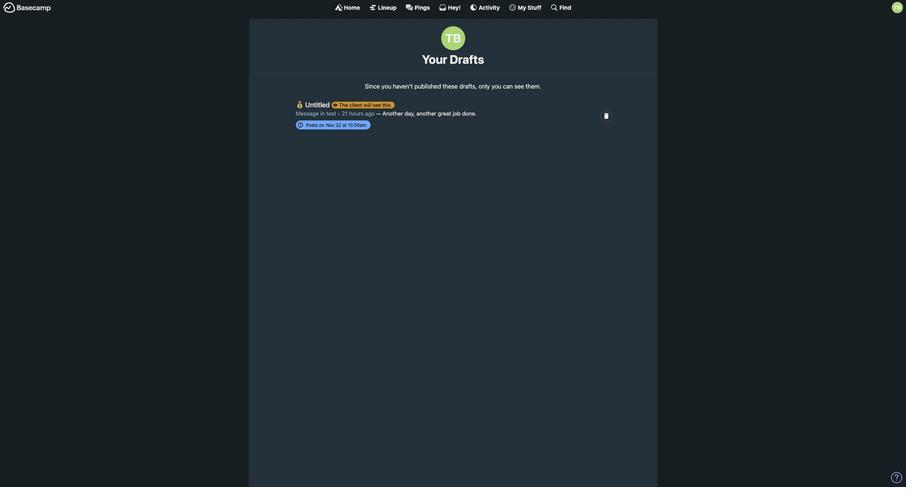 Task type: locate. For each thing, give the bounding box(es) containing it.
1 you from the left
[[382, 83, 392, 90]]

0 horizontal spatial you
[[382, 83, 392, 90]]

my stuff button
[[509, 4, 542, 11]]

the
[[339, 102, 348, 108]]

hours
[[349, 110, 364, 117]]

on
[[319, 122, 325, 128]]

hey! button
[[439, 4, 461, 11]]

your drafts
[[422, 52, 484, 66]]

see right can
[[515, 83, 524, 90]]

see
[[515, 83, 524, 90], [373, 102, 381, 108]]

you left can
[[492, 83, 502, 90]]

client
[[350, 102, 362, 108]]

10:00am
[[348, 122, 366, 128]]

22
[[336, 122, 341, 128]]

see up —
[[373, 102, 381, 108]]

nov
[[326, 122, 335, 128]]

can
[[503, 83, 513, 90]]

lineup
[[378, 4, 397, 11]]

21
[[342, 110, 348, 117]]

these
[[443, 83, 458, 90]]

my
[[518, 4, 526, 11]]

—
[[376, 110, 381, 117]]

stuff
[[528, 4, 542, 11]]

find button
[[551, 4, 572, 11]]

you right since
[[382, 83, 392, 90]]

1 horizontal spatial you
[[492, 83, 502, 90]]

posts
[[306, 122, 318, 128]]

pings button
[[406, 4, 430, 11]]

drafts,
[[460, 83, 477, 90]]

published
[[415, 83, 441, 90]]

Delete this draft submit
[[601, 110, 613, 122]]

1 vertical spatial see
[[373, 102, 381, 108]]

your
[[422, 52, 447, 66]]

1 horizontal spatial see
[[515, 83, 524, 90]]

💰
[[296, 101, 304, 109]]

home
[[344, 4, 360, 11]]

tim burton image
[[892, 2, 904, 13]]

since you haven't published these drafts, only you can see them.
[[365, 83, 541, 90]]

since
[[365, 83, 380, 90]]

activity
[[479, 4, 500, 11]]

the client will see this
[[339, 102, 391, 108]]

posts on nov 22 at 10:00am
[[306, 122, 366, 128]]

day,
[[405, 110, 415, 117]]

💰 untitled
[[296, 101, 332, 109]]

you
[[382, 83, 392, 90], [492, 83, 502, 90]]

message
[[296, 110, 319, 117]]

great
[[438, 110, 451, 117]]

find
[[560, 4, 572, 11]]

pings
[[415, 4, 430, 11]]

another
[[417, 110, 437, 117]]



Task type: describe. For each thing, give the bounding box(es) containing it.
job
[[453, 110, 461, 117]]

home link
[[335, 4, 360, 11]]

activity link
[[470, 4, 500, 11]]

only
[[479, 83, 490, 90]]

0 vertical spatial see
[[515, 83, 524, 90]]

main element
[[0, 0, 907, 15]]

drafts
[[450, 52, 484, 66]]

this
[[382, 102, 391, 108]]

21 hours ago element
[[342, 110, 375, 117]]

in
[[320, 110, 325, 117]]

haven't
[[393, 83, 413, 90]]

at
[[343, 122, 347, 128]]

another
[[383, 110, 403, 117]]

test
[[326, 110, 336, 117]]

them.
[[526, 83, 541, 90]]

untitled
[[305, 101, 330, 109]]

•
[[338, 110, 340, 117]]

nov 22 at 10:00am element
[[326, 121, 366, 129]]

will
[[364, 102, 371, 108]]

tim burton image
[[441, 26, 465, 50]]

lineup link
[[369, 4, 397, 11]]

my stuff
[[518, 4, 542, 11]]

switch accounts image
[[3, 2, 51, 14]]

0 horizontal spatial see
[[373, 102, 381, 108]]

2 you from the left
[[492, 83, 502, 90]]

message in test • 21 hours ago — another day, another great job done.
[[296, 110, 477, 117]]

hey!
[[448, 4, 461, 11]]

ago
[[365, 110, 375, 117]]

done.
[[462, 110, 477, 117]]



Task type: vqa. For each thing, say whether or not it's contained in the screenshot.
first you from left
yes



